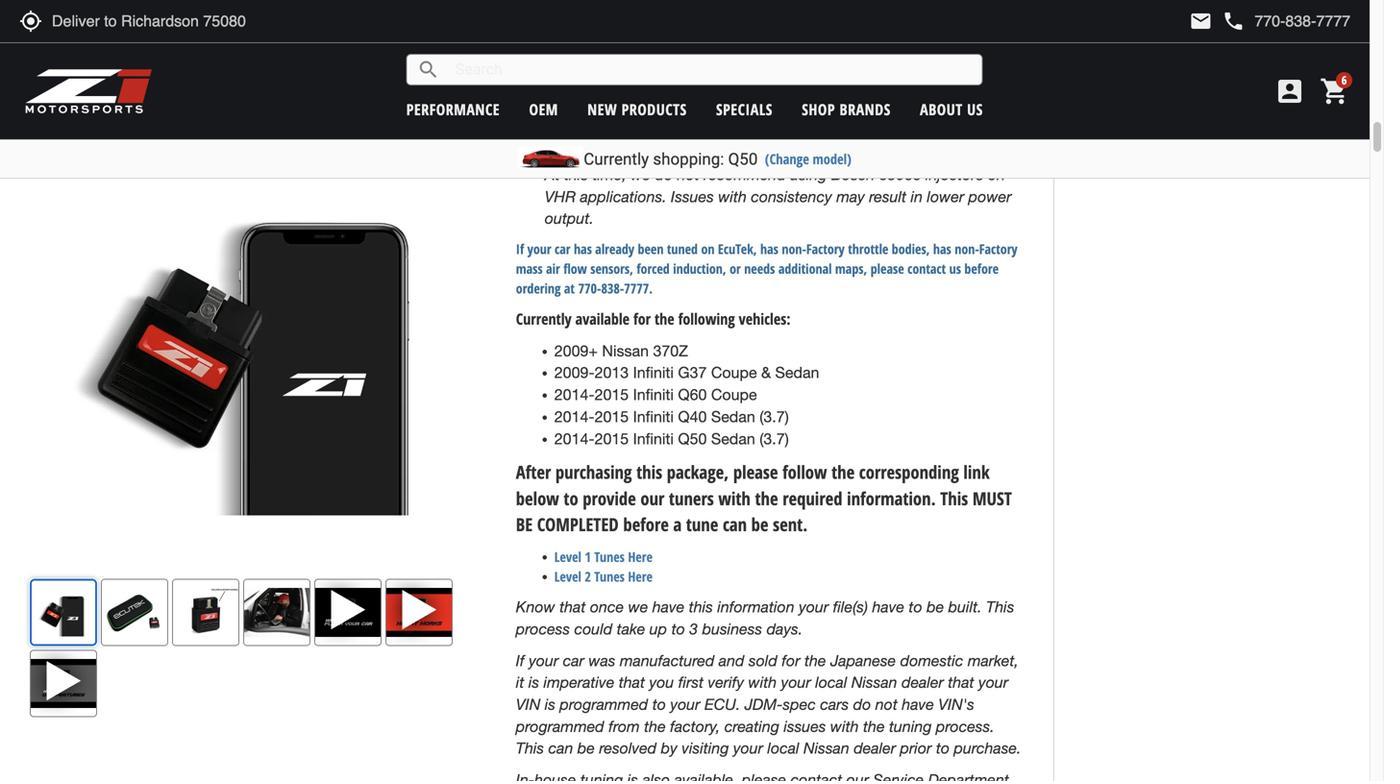 Task type: describe. For each thing, give the bounding box(es) containing it.
japanese
[[831, 652, 896, 670]]

to inside after purchasing this package, please follow the corresponding link below to provide our tuners with the required information. this must be completed before a tune can be sent.
[[564, 486, 579, 511]]

have up manufactured
[[653, 598, 685, 616]]

from
[[609, 718, 640, 736]]

have right file(s)
[[873, 598, 905, 616]]

vin's
[[939, 696, 975, 714]]

information
[[718, 598, 795, 616]]

specials
[[716, 99, 773, 120]]

your up spec
[[781, 674, 811, 692]]

if for if your car has already been tuned on ecutek, has non-factory throttle bodies, has non-factory mass air flow sensors, forced induction, or needs additional maps, please contact us before ordering at
[[516, 240, 524, 258]]

file(s)
[[833, 598, 868, 616]]

shopping_cart
[[1320, 76, 1351, 107]]

sold
[[749, 652, 778, 670]]

phone
[[1222, 10, 1246, 33]]

phone link
[[1222, 10, 1351, 33]]

ethanol inside injectors larger than 750cc are unnecessary for naturally aspirated cars, despite ethanol content, and can result in issues with idle quality.
[[769, 112, 819, 130]]

my_location
[[19, 10, 42, 33]]

throttle
[[848, 240, 889, 258]]

2 infiniti from the top
[[633, 386, 674, 404]]

at
[[545, 165, 560, 184]]

for inside select this option if your car has oversized injectors (up to 750cc) for e85 ethanol fuels.
[[613, 68, 632, 86]]

3 infiniti from the top
[[633, 408, 674, 426]]

to left 3
[[672, 620, 685, 638]]

1 2014- from the top
[[555, 386, 595, 404]]

-
[[636, 43, 641, 64]]

has up needs on the top right of page
[[761, 240, 779, 258]]

do inside at this time, we do not recommend using bosch 650cc injectors on vhr applications. issues with consistency may result in lower power output.
[[655, 165, 673, 184]]

account_box link
[[1270, 76, 1311, 107]]

prior
[[900, 740, 932, 758]]

ecu.
[[705, 696, 741, 714]]

car for it
[[563, 652, 585, 670]]

only
[[806, 66, 832, 87]]

Search search field
[[440, 55, 982, 85]]

can inside after purchasing this package, please follow the corresponding link below to provide our tuners with the required information. this must be completed before a tune can be sent.
[[723, 512, 747, 537]]

us
[[950, 260, 962, 278]]

3 2014- from the top
[[555, 430, 595, 448]]

z1 motorsports logo image
[[24, 67, 153, 115]]

injectors larger than 750cc are unnecessary for naturally aspirated cars, despite ethanol content, and can result in issues with idle quality.
[[545, 90, 1018, 152]]

additional
[[779, 260, 832, 278]]

currently for currently available for the following vehicles:
[[516, 309, 572, 329]]

on inside if your car has already been tuned on ecutek, has non-factory throttle bodies, has non-factory mass air flow sensors, forced induction, or needs additional maps, please contact us before ordering at
[[701, 240, 715, 258]]

for down '7777'
[[634, 309, 651, 329]]

larger
[[759, 90, 797, 108]]

0 vertical spatial programmed
[[560, 696, 648, 714]]

not inside at this time, we do not recommend using bosch 650cc injectors on vhr applications. issues with consistency may result in lower power output.
[[677, 165, 700, 184]]

must
[[973, 486, 1012, 511]]

0 vertical spatial e85
[[611, 43, 632, 64]]

required
[[783, 486, 843, 511]]

at this time, we do not recommend using bosch 650cc injectors on vhr applications. issues with consistency may result in lower power output.
[[545, 165, 1012, 228]]

we for time,
[[631, 165, 651, 184]]

can inside injectors larger than 750cc are unnecessary for naturally aspirated cars, despite ethanol content, and can result in issues with idle quality.
[[915, 112, 940, 130]]

2 vertical spatial sedan
[[711, 430, 756, 448]]

2009+ nissan 370z 2009-2013 infiniti g37 coupe & sedan 2014-2015 infiniti q60 coupe 2014-2015 infiniti q40 sedan (3.7) 2014-2015 infiniti q50 sedan (3.7)
[[555, 342, 820, 448]]

content,
[[824, 112, 880, 130]]

do inside if your car was manufactured and sold for the japanese domestic market, it is imperative that you first verify with your local nissan dealer that your vin is programmed to your ecu. jdm-spec cars do not have vin's programmed from the factory, creating issues with the tuning process. this can be resolved by visiting your local nissan dealer prior to purchase.
[[853, 696, 871, 714]]

been
[[638, 240, 664, 258]]

1 non- from the left
[[782, 240, 807, 258]]

your down first
[[671, 696, 700, 714]]

naturally inside injectors larger than 750cc are unnecessary for naturally aspirated cars, despite ethanol content, and can result in issues with idle quality.
[[545, 112, 603, 130]]

your inside know that once we have this information your file(s) have to be built. this process could take up to 3 business days.
[[799, 598, 829, 616]]

process.
[[936, 718, 995, 736]]

the up spec
[[805, 652, 826, 670]]

needs
[[744, 260, 775, 278]]

0 vertical spatial dealer
[[902, 674, 944, 692]]

performance link
[[406, 99, 500, 120]]

result inside at this time, we do not recommend using bosch 650cc injectors on vhr applications. issues with consistency may result in lower power output.
[[870, 187, 907, 206]]

currently shopping: q50 (change model)
[[584, 150, 852, 169]]

770-838-7777 link
[[578, 279, 649, 298]]

not inside if your car was manufactured and sold for the japanese domestic market, it is imperative that you first verify with your local nissan dealer that your vin is programmed to your ecu. jdm-spec cars do not have vin's programmed from the factory, creating issues with the tuning process. this can be resolved by visiting your local nissan dealer prior to purchase.
[[876, 696, 898, 714]]

your down process
[[529, 652, 559, 670]]

tuned
[[667, 240, 698, 258]]

on inside at this time, we do not recommend using bosch 650cc injectors on vhr applications. issues with consistency may result in lower power output.
[[988, 165, 1006, 184]]

below
[[516, 486, 559, 511]]

750cc inside injectors larger than 750cc are unnecessary for naturally aspirated cars, despite ethanol content, and can result in issues with idle quality.
[[836, 90, 878, 108]]

2 non- from the left
[[955, 240, 980, 258]]

with inside at this time, we do not recommend using bosch 650cc injectors on vhr applications. issues with consistency may result in lower power output.
[[718, 187, 747, 206]]

with inside injectors larger than 750cc are unnecessary for naturally aspirated cars, despite ethanol content, and can result in issues with idle quality.
[[593, 134, 621, 152]]

package,
[[667, 460, 729, 485]]

it
[[516, 674, 524, 692]]

than
[[802, 90, 832, 108]]

1 coupe from the top
[[711, 364, 757, 382]]

time,
[[593, 165, 627, 184]]

contact
[[908, 260, 946, 278]]

follow
[[783, 460, 827, 485]]

by
[[661, 740, 678, 758]]

ethanol inside select this option if your car has oversized injectors (up to 750cc) for e85 ethanol fuels.
[[667, 68, 718, 86]]

search
[[417, 58, 440, 81]]

mail link
[[1190, 10, 1213, 33]]

g37
[[678, 364, 707, 382]]

be inside if your car was manufactured and sold for the japanese domestic market, it is imperative that you first verify with your local nissan dealer that your vin is programmed to your ecu. jdm-spec cars do not have vin's programmed from the factory, creating issues with the tuning process. this can be resolved by visiting your local nissan dealer prior to purchase.
[[578, 740, 595, 758]]

business
[[703, 620, 763, 638]]

can inside if your car was manufactured and sold for the japanese domestic market, it is imperative that you first verify with your local nissan dealer that your vin is programmed to your ecu. jdm-spec cars do not have vin's programmed from the factory, creating issues with the tuning process. this can be resolved by visiting your local nissan dealer prior to purchase.
[[549, 740, 573, 758]]

products
[[622, 99, 687, 120]]

q60
[[678, 386, 707, 404]]

the right follow
[[832, 460, 855, 485]]

currently for currently shopping: q50 (change model)
[[584, 150, 649, 169]]

injectors for /
[[545, 43, 597, 64]]

output.
[[545, 209, 594, 228]]

to left built. at right
[[909, 598, 923, 616]]

car for throttle
[[555, 240, 571, 258]]

injectors inside at this time, we do not recommend using bosch 650cc injectors on vhr applications. issues with consistency may result in lower power output.
[[926, 165, 984, 184]]

2 vertical spatial nissan
[[804, 740, 850, 758]]

issues inside injectors larger than 750cc are unnecessary for naturally aspirated cars, despite ethanol content, and can result in issues with idle quality.
[[545, 134, 588, 152]]

&
[[762, 364, 771, 382]]

up inside know that once we have this information your file(s) have to be built. this process could take up to 3 business days.
[[650, 620, 667, 638]]

level 2 tunes here link
[[555, 568, 653, 586]]

was
[[589, 652, 616, 670]]

our
[[641, 486, 665, 511]]

induction,
[[673, 260, 727, 278]]

about
[[920, 99, 963, 120]]

oversized
[[870, 45, 936, 63]]

oem
[[529, 99, 558, 120]]

with down cars
[[831, 718, 859, 736]]

for inside z1 will only tune-up to 750cc injectors for naturally aspirated cars.
[[996, 66, 1014, 87]]

with inside after purchasing this package, please follow the corresponding link below to provide our tuners with the required information. this must be completed before a tune can be sent.
[[719, 486, 751, 511]]

aspirated inside z1 will only tune-up to 750cc injectors for naturally aspirated cars.
[[603, 88, 659, 109]]

z1 will only tune-up to 750cc injectors for naturally aspirated cars.
[[545, 66, 1014, 109]]

838-
[[601, 279, 624, 298]]

result inside injectors larger than 750cc are unnecessary for naturally aspirated cars, despite ethanol content, and can result in issues with idle quality.
[[944, 112, 982, 130]]

new products
[[588, 99, 687, 120]]

us
[[967, 99, 983, 120]]

built.
[[949, 598, 982, 616]]

750cc)
[[563, 68, 609, 86]]

at
[[564, 279, 575, 298]]

e85 inside select this option if your car has oversized injectors (up to 750cc) for e85 ethanol fuels.
[[636, 68, 663, 86]]

0 vertical spatial sedan
[[776, 364, 820, 382]]

domestic
[[901, 652, 964, 670]]

4 infiniti from the top
[[633, 430, 674, 448]]

applications.
[[580, 187, 667, 206]]

1 horizontal spatial is
[[545, 696, 556, 714]]

1 vertical spatial dealer
[[854, 740, 896, 758]]

650cc
[[880, 165, 922, 184]]

quality.
[[654, 134, 702, 152]]

mass
[[516, 260, 543, 278]]

ecutek,
[[718, 240, 757, 258]]

please inside after purchasing this package, please follow the corresponding link below to provide our tuners with the required information. this must be completed before a tune can be sent.
[[734, 460, 778, 485]]

cars,
[[676, 112, 709, 130]]

ordering
[[516, 279, 561, 298]]

injectors / e85 -
[[545, 43, 645, 64]]

in inside at this time, we do not recommend using bosch 650cc injectors on vhr applications. issues with consistency may result in lower power output.
[[911, 187, 923, 206]]

in inside injectors larger than 750cc are unnecessary for naturally aspirated cars, despite ethanol content, and can result in issues with idle quality.
[[986, 112, 998, 130]]

resolved
[[599, 740, 657, 758]]

link
[[964, 460, 990, 485]]

maps,
[[836, 260, 868, 278]]

injectors for larger
[[696, 90, 755, 108]]

1 tunes from the top
[[594, 548, 625, 566]]

the up sent.
[[755, 486, 778, 511]]

before inside after purchasing this package, please follow the corresponding link below to provide our tuners with the required information. this must be completed before a tune can be sent.
[[623, 512, 669, 537]]

this inside know that once we have this information your file(s) have to be built. this process could take up to 3 business days.
[[987, 598, 1015, 616]]

if your car has already been tuned on ecutek, has non-factory throttle bodies, has non-factory mass air flow sensors, forced induction, or needs additional maps, please contact us before ordering at
[[516, 240, 1018, 298]]

2 horizontal spatial that
[[948, 674, 975, 692]]

1 vertical spatial sedan
[[711, 408, 756, 426]]



Task type: vqa. For each thing, say whether or not it's contained in the screenshot.
imperative
yes



Task type: locate. For each thing, give the bounding box(es) containing it.
mail phone
[[1190, 10, 1246, 33]]

consistency
[[751, 187, 832, 206]]

1 vertical spatial 2015
[[595, 408, 629, 426]]

be left built. at right
[[927, 598, 944, 616]]

programmed up from
[[560, 696, 648, 714]]

0 horizontal spatial in
[[911, 187, 923, 206]]

2
[[585, 568, 591, 586]]

0 vertical spatial can
[[915, 112, 940, 130]]

shop brands link
[[802, 99, 891, 120]]

to inside z1 will only tune-up to 750cc injectors for naturally aspirated cars.
[[888, 66, 901, 87]]

0 vertical spatial coupe
[[711, 364, 757, 382]]

0 horizontal spatial before
[[623, 512, 669, 537]]

0 vertical spatial on
[[988, 165, 1006, 184]]

new
[[588, 99, 617, 120]]

1 vertical spatial here
[[628, 568, 653, 586]]

process
[[516, 620, 570, 638]]

1 if from the top
[[516, 240, 524, 258]]

0 vertical spatial level
[[555, 548, 582, 566]]

coupe right q60
[[711, 386, 757, 404]]

1 2015 from the top
[[595, 386, 629, 404]]

corresponding
[[859, 460, 959, 485]]

0 horizontal spatial that
[[560, 598, 586, 616]]

nissan down cars
[[804, 740, 850, 758]]

will
[[781, 66, 803, 87]]

2 vertical spatial car
[[563, 652, 585, 670]]

0 horizontal spatial do
[[655, 165, 673, 184]]

0 vertical spatial not
[[677, 165, 700, 184]]

idle
[[625, 134, 650, 152]]

this inside after purchasing this package, please follow the corresponding link below to provide our tuners with the required information. this must be completed before a tune can be sent.
[[637, 460, 663, 485]]

1 naturally from the top
[[545, 88, 599, 109]]

2 vertical spatial this
[[516, 740, 544, 758]]

cars.
[[663, 88, 691, 109]]

have inside if your car was manufactured and sold for the japanese domestic market, it is imperative that you first verify with your local nissan dealer that your vin is programmed to your ecu. jdm-spec cars do not have vin's programmed from the factory, creating issues with the tuning process. this can be resolved by visiting your local nissan dealer prior to purchase.
[[902, 696, 934, 714]]

1 vertical spatial programmed
[[516, 718, 604, 736]]

1 vertical spatial is
[[545, 696, 556, 714]]

dealer down domestic
[[902, 674, 944, 692]]

1 horizontal spatial local
[[816, 674, 847, 692]]

we inside know that once we have this information your file(s) have to be built. this process could take up to 3 business days.
[[628, 598, 648, 616]]

1 horizontal spatial factory
[[980, 240, 1018, 258]]

z1
[[763, 66, 777, 87]]

this inside at this time, we do not recommend using bosch 650cc injectors on vhr applications. issues with consistency may result in lower power output.
[[564, 165, 589, 184]]

naturally inside z1 will only tune-up to 750cc injectors for naturally aspirated cars.
[[545, 88, 599, 109]]

nissan down japanese
[[852, 674, 898, 692]]

(3.7) up follow
[[760, 430, 789, 448]]

1 vertical spatial currently
[[516, 309, 572, 329]]

car up imperative
[[563, 652, 585, 670]]

you
[[650, 674, 674, 692]]

1 horizontal spatial please
[[871, 260, 905, 278]]

0 horizontal spatial e85
[[611, 43, 632, 64]]

2 tunes from the top
[[594, 568, 625, 586]]

1 horizontal spatial non-
[[955, 240, 980, 258]]

1 vertical spatial be
[[927, 598, 944, 616]]

has
[[841, 45, 866, 63], [574, 240, 592, 258], [761, 240, 779, 258], [934, 240, 952, 258]]

is
[[529, 674, 539, 692], [545, 696, 556, 714]]

vhr
[[545, 187, 576, 206]]

if up it at bottom
[[516, 652, 525, 670]]

(3.7) down &
[[760, 408, 789, 426]]

1 vertical spatial we
[[628, 598, 648, 616]]

factory
[[807, 240, 845, 258], [980, 240, 1018, 258]]

issues down spec
[[784, 718, 826, 736]]

currently up applications.
[[584, 150, 649, 169]]

infiniti left q60
[[633, 386, 674, 404]]

infiniti left the q40
[[633, 408, 674, 426]]

factory up additional
[[807, 240, 845, 258]]

can right tune
[[723, 512, 747, 537]]

1 horizontal spatial injectors
[[696, 90, 755, 108]]

to inside select this option if your car has oversized injectors (up to 750cc) for e85 ethanol fuels.
[[545, 68, 559, 86]]

this down vin
[[516, 740, 544, 758]]

for inside injectors larger than 750cc are unnecessary for naturally aspirated cars, despite ethanol content, and can result in issues with idle quality.
[[999, 90, 1018, 108]]

2 factory from the left
[[980, 240, 1018, 258]]

recommend
[[704, 165, 786, 184]]

be inside after purchasing this package, please follow the corresponding link below to provide our tuners with the required information. this must be completed before a tune can be sent.
[[752, 512, 769, 537]]

1 vertical spatial in
[[911, 187, 923, 206]]

that left 'you'
[[619, 674, 645, 692]]

car inside select this option if your car has oversized injectors (up to 750cc) for e85 ethanol fuels.
[[815, 45, 837, 63]]

1 vertical spatial please
[[734, 460, 778, 485]]

has inside select this option if your car has oversized injectors (up to 750cc) for e85 ethanol fuels.
[[841, 45, 866, 63]]

0 vertical spatial nissan
[[602, 342, 649, 360]]

currently down ordering
[[516, 309, 572, 329]]

2009+
[[555, 342, 598, 360]]

have up tuning
[[902, 696, 934, 714]]

and inside injectors larger than 750cc are unnecessary for naturally aspirated cars, despite ethanol content, and can result in issues with idle quality.
[[884, 112, 910, 130]]

e85 down - at the left top of the page
[[636, 68, 663, 86]]

1 here from the top
[[628, 548, 653, 566]]

not up issues
[[677, 165, 700, 184]]

0 vertical spatial 2015
[[595, 386, 629, 404]]

0 vertical spatial is
[[529, 674, 539, 692]]

currently available for the following vehicles:
[[516, 309, 791, 329]]

0 vertical spatial result
[[944, 112, 982, 130]]

0 vertical spatial be
[[752, 512, 769, 537]]

to up are
[[888, 66, 901, 87]]

e85 left - at the left top of the page
[[611, 43, 632, 64]]

shopping_cart link
[[1315, 76, 1351, 107]]

2 if from the top
[[516, 652, 525, 670]]

the up by
[[644, 718, 666, 736]]

dealer left prior
[[854, 740, 896, 758]]

0 horizontal spatial q50
[[678, 430, 707, 448]]

1 vertical spatial can
[[723, 512, 747, 537]]

your inside select this option if your car has oversized injectors (up to 750cc) for e85 ethanol fuels.
[[781, 45, 811, 63]]

up right take
[[650, 620, 667, 638]]

please left follow
[[734, 460, 778, 485]]

imperative
[[544, 674, 615, 692]]

0 horizontal spatial not
[[677, 165, 700, 184]]

2 vertical spatial 2014-
[[555, 430, 595, 448]]

750cc up the content,
[[836, 90, 878, 108]]

1 horizontal spatial can
[[723, 512, 747, 537]]

result down unnecessary
[[944, 112, 982, 130]]

we up applications.
[[631, 165, 651, 184]]

tunes down level 1 tunes here link
[[594, 568, 625, 586]]

has up tune-
[[841, 45, 866, 63]]

0 vertical spatial do
[[655, 165, 673, 184]]

1 level from the top
[[555, 548, 582, 566]]

tunes up level 2 tunes here link
[[594, 548, 625, 566]]

flow
[[564, 260, 587, 278]]

issues inside if your car was manufactured and sold for the japanese domestic market, it is imperative that you first verify with your local nissan dealer that your vin is programmed to your ecu. jdm-spec cars do not have vin's programmed from the factory, creating issues with the tuning process. this can be resolved by visiting your local nissan dealer prior to purchase.
[[784, 718, 826, 736]]

1 horizontal spatial up
[[869, 66, 884, 87]]

0 vertical spatial we
[[631, 165, 651, 184]]

car inside if your car was manufactured and sold for the japanese domestic market, it is imperative that you first verify with your local nissan dealer that your vin is programmed to your ecu. jdm-spec cars do not have vin's programmed from the factory, creating issues with the tuning process. this can be resolved by visiting your local nissan dealer prior to purchase.
[[563, 652, 585, 670]]

(change
[[765, 150, 810, 168]]

1 factory from the left
[[807, 240, 845, 258]]

0 horizontal spatial can
[[549, 740, 573, 758]]

injectors inside z1 will only tune-up to 750cc injectors for naturally aspirated cars.
[[941, 66, 993, 87]]

account_box
[[1275, 76, 1306, 107]]

can down unnecessary
[[915, 112, 940, 130]]

1 horizontal spatial that
[[619, 674, 645, 692]]

days.
[[767, 620, 803, 638]]

if your car was manufactured and sold for the japanese domestic market, it is imperative that you first verify with your local nissan dealer that your vin is programmed to your ecu. jdm-spec cars do not have vin's programmed from the factory, creating issues with the tuning process. this can be resolved by visiting your local nissan dealer prior to purchase.
[[516, 652, 1022, 758]]

your down market,
[[979, 674, 1009, 692]]

this inside know that once we have this information your file(s) have to be built. this process could take up to 3 business days.
[[689, 598, 713, 616]]

0 vertical spatial currently
[[584, 150, 649, 169]]

with left idle
[[593, 134, 621, 152]]

1 horizontal spatial on
[[988, 165, 1006, 184]]

with down sold
[[749, 674, 777, 692]]

the up 370z
[[655, 309, 675, 329]]

nissan inside 2009+ nissan 370z 2009-2013 infiniti g37 coupe & sedan 2014-2015 infiniti q60 coupe 2014-2015 infiniti q40 sedan (3.7) 2014-2015 infiniti q50 sedan (3.7)
[[602, 342, 649, 360]]

please
[[871, 260, 905, 278], [734, 460, 778, 485]]

ethanol
[[667, 68, 718, 86], [769, 112, 819, 130]]

local up cars
[[816, 674, 847, 692]]

0 vertical spatial this
[[941, 486, 969, 511]]

has up 'us'
[[934, 240, 952, 258]]

once
[[590, 598, 624, 616]]

be left resolved
[[578, 740, 595, 758]]

power
[[969, 187, 1012, 206]]

car up only
[[815, 45, 837, 63]]

provide
[[583, 486, 636, 511]]

0 vertical spatial here
[[628, 548, 653, 566]]

before down our
[[623, 512, 669, 537]]

injectors up unnecessary
[[941, 66, 993, 87]]

if up mass
[[516, 240, 524, 258]]

2013
[[595, 364, 629, 382]]

purchase.
[[954, 740, 1022, 758]]

1 infiniti from the top
[[633, 364, 674, 382]]

and up verify
[[719, 652, 745, 670]]

up up are
[[869, 66, 884, 87]]

the
[[655, 309, 675, 329], [832, 460, 855, 485], [755, 486, 778, 511], [805, 652, 826, 670], [644, 718, 666, 736], [863, 718, 885, 736]]

and inside if your car was manufactured and sold for the japanese domestic market, it is imperative that you first verify with your local nissan dealer that your vin is programmed to your ecu. jdm-spec cars do not have vin's programmed from the factory, creating issues with the tuning process. this can be resolved by visiting your local nissan dealer prior to purchase.
[[719, 652, 745, 670]]

in down 650cc
[[911, 187, 923, 206]]

ethanol up cars.
[[667, 68, 718, 86]]

do down 'quality.' at the top of page
[[655, 165, 673, 184]]

available
[[576, 309, 630, 329]]

not up tuning
[[876, 696, 898, 714]]

/
[[601, 43, 607, 64]]

1 horizontal spatial before
[[965, 260, 999, 278]]

this
[[692, 45, 716, 63], [564, 165, 589, 184], [637, 460, 663, 485], [689, 598, 713, 616]]

visiting
[[682, 740, 729, 758]]

this inside select this option if your car has oversized injectors (up to 750cc) for e85 ethanol fuels.
[[692, 45, 716, 63]]

if inside if your car was manufactured and sold for the japanese domestic market, it is imperative that you first verify with your local nissan dealer that your vin is programmed to your ecu. jdm-spec cars do not have vin's programmed from the factory, creating issues with the tuning process. this can be resolved by visiting your local nissan dealer prior to purchase.
[[516, 652, 525, 670]]

this up 3
[[689, 598, 713, 616]]

750cc inside z1 will only tune-up to 750cc injectors for naturally aspirated cars.
[[904, 66, 937, 87]]

this inside if your car was manufactured and sold for the japanese domestic market, it is imperative that you first verify with your local nissan dealer that your vin is programmed to your ecu. jdm-spec cars do not have vin's programmed from the factory, creating issues with the tuning process. this can be resolved by visiting your local nissan dealer prior to purchase.
[[516, 740, 544, 758]]

option
[[721, 45, 764, 63]]

0 horizontal spatial be
[[578, 740, 595, 758]]

not
[[677, 165, 700, 184], [876, 696, 898, 714]]

1 vertical spatial if
[[516, 652, 525, 670]]

1 vertical spatial level
[[555, 568, 582, 586]]

1 vertical spatial nissan
[[852, 674, 898, 692]]

1 vertical spatial ethanol
[[769, 112, 819, 130]]

that up could
[[560, 598, 586, 616]]

cars
[[820, 696, 849, 714]]

0 vertical spatial issues
[[545, 134, 588, 152]]

0 vertical spatial if
[[516, 240, 524, 258]]

2 horizontal spatial be
[[927, 598, 944, 616]]

a
[[674, 512, 682, 537]]

tuning
[[889, 718, 932, 736]]

1 vertical spatial 750cc
[[836, 90, 878, 108]]

aspirated inside injectors larger than 750cc are unnecessary for naturally aspirated cars, despite ethanol content, and can result in issues with idle quality.
[[607, 112, 672, 130]]

1 vertical spatial q50
[[678, 430, 707, 448]]

the left tuning
[[863, 718, 885, 736]]

0 horizontal spatial injectors
[[545, 43, 597, 64]]

your down creating on the right bottom of page
[[734, 740, 763, 758]]

before right 'us'
[[965, 260, 999, 278]]

2 vertical spatial can
[[549, 740, 573, 758]]

select this option if your car has oversized injectors (up to 750cc) for e85 ethanol fuels.
[[545, 45, 1024, 86]]

up inside z1 will only tune-up to 750cc injectors for naturally aspirated cars.
[[869, 66, 884, 87]]

and down are
[[884, 112, 910, 130]]

and
[[884, 112, 910, 130], [719, 652, 745, 670]]

has up flow
[[574, 240, 592, 258]]

e85
[[611, 43, 632, 64], [636, 68, 663, 86]]

0 vertical spatial 750cc
[[904, 66, 937, 87]]

1 vertical spatial e85
[[636, 68, 663, 86]]

0 horizontal spatial result
[[870, 187, 907, 206]]

1 horizontal spatial not
[[876, 696, 898, 714]]

0 horizontal spatial local
[[768, 740, 800, 758]]

mail
[[1190, 10, 1213, 33]]

here up level 2 tunes here link
[[628, 548, 653, 566]]

0 vertical spatial (3.7)
[[760, 408, 789, 426]]

for inside if your car was manufactured and sold for the japanese domestic market, it is imperative that you first verify with your local nissan dealer that your vin is programmed to your ecu. jdm-spec cars do not have vin's programmed from the factory, creating issues with the tuning process. this can be resolved by visiting your local nissan dealer prior to purchase.
[[782, 652, 801, 670]]

1 vertical spatial on
[[701, 240, 715, 258]]

factory down power
[[980, 240, 1018, 258]]

about us
[[920, 99, 983, 120]]

this right built. at right
[[987, 598, 1015, 616]]

we inside at this time, we do not recommend using bosch 650cc injectors on vhr applications. issues with consistency may result in lower power output.
[[631, 165, 651, 184]]

coupe left &
[[711, 364, 757, 382]]

1 (3.7) from the top
[[760, 408, 789, 426]]

2 vertical spatial 2015
[[595, 430, 629, 448]]

nissan up 2013
[[602, 342, 649, 360]]

manufactured
[[620, 652, 715, 670]]

0 horizontal spatial non-
[[782, 240, 807, 258]]

nissan
[[602, 342, 649, 360], [852, 674, 898, 692], [804, 740, 850, 758]]

sent.
[[773, 512, 808, 537]]

2 2015 from the top
[[595, 408, 629, 426]]

1 vertical spatial issues
[[784, 718, 826, 736]]

1 horizontal spatial result
[[944, 112, 982, 130]]

1 vertical spatial naturally
[[545, 112, 603, 130]]

injectors
[[940, 45, 998, 63], [941, 66, 993, 87], [926, 165, 984, 184]]

0 vertical spatial up
[[869, 66, 884, 87]]

1 vertical spatial local
[[768, 740, 800, 758]]

bosch
[[832, 165, 875, 184]]

for
[[996, 66, 1014, 87], [613, 68, 632, 86], [999, 90, 1018, 108], [634, 309, 651, 329], [782, 652, 801, 670]]

0 vertical spatial q50
[[728, 150, 758, 169]]

local down creating on the right bottom of page
[[768, 740, 800, 758]]

please inside if your car has already been tuned on ecutek, has non-factory throttle bodies, has non-factory mass air flow sensors, forced induction, or needs additional maps, please contact us before ordering at
[[871, 260, 905, 278]]

2 horizontal spatial can
[[915, 112, 940, 130]]

ethanol down 'larger'
[[769, 112, 819, 130]]

new products link
[[588, 99, 687, 120]]

be
[[752, 512, 769, 537], [927, 598, 944, 616], [578, 740, 595, 758]]

injectors inside injectors larger than 750cc are unnecessary for naturally aspirated cars, despite ethanol content, and can result in issues with idle quality.
[[696, 90, 755, 108]]

that inside know that once we have this information your file(s) have to be built. this process could take up to 3 business days.
[[560, 598, 586, 616]]

forced
[[637, 260, 670, 278]]

is right vin
[[545, 696, 556, 714]]

this inside after purchasing this package, please follow the corresponding link below to provide our tuners with the required information. this must be completed before a tune can be sent.
[[941, 486, 969, 511]]

shopping:
[[653, 150, 724, 169]]

750cc down "oversized"
[[904, 66, 937, 87]]

(3.7)
[[760, 408, 789, 426], [760, 430, 789, 448]]

level left 1
[[555, 548, 582, 566]]

your inside if your car has already been tuned on ecutek, has non-factory throttle bodies, has non-factory mass air flow sensors, forced induction, or needs additional maps, please contact us before ordering at
[[528, 240, 552, 258]]

0 vertical spatial aspirated
[[603, 88, 659, 109]]

shop
[[802, 99, 836, 120]]

here down level 1 tunes here link
[[628, 568, 653, 586]]

to right prior
[[936, 740, 950, 758]]

0 vertical spatial in
[[986, 112, 998, 130]]

2 naturally from the top
[[545, 112, 603, 130]]

be
[[516, 512, 533, 537]]

1 horizontal spatial this
[[941, 486, 969, 511]]

1 horizontal spatial ethanol
[[769, 112, 819, 130]]

q50
[[728, 150, 758, 169], [678, 430, 707, 448]]

2 here from the top
[[628, 568, 653, 586]]

result
[[944, 112, 982, 130], [870, 187, 907, 206]]

with down 'recommend'
[[718, 187, 747, 206]]

injectors inside select this option if your car has oversized injectors (up to 750cc) for e85 ethanol fuels.
[[940, 45, 998, 63]]

to up oem
[[545, 68, 559, 86]]

can left resolved
[[549, 740, 573, 758]]

up
[[869, 66, 884, 87], [650, 620, 667, 638]]

3 2015 from the top
[[595, 430, 629, 448]]

infiniti
[[633, 364, 674, 382], [633, 386, 674, 404], [633, 408, 674, 426], [633, 430, 674, 448]]

0 horizontal spatial please
[[734, 460, 778, 485]]

for right sold
[[782, 652, 801, 670]]

issues
[[545, 134, 588, 152], [784, 718, 826, 736]]

0 vertical spatial ethanol
[[667, 68, 718, 86]]

0 horizontal spatial dealer
[[854, 740, 896, 758]]

2 vertical spatial injectors
[[926, 165, 984, 184]]

shop brands
[[802, 99, 891, 120]]

1 horizontal spatial e85
[[636, 68, 663, 86]]

programmed down vin
[[516, 718, 604, 736]]

2 2014- from the top
[[555, 408, 595, 426]]

0 horizontal spatial factory
[[807, 240, 845, 258]]

are
[[883, 90, 904, 108]]

tuners
[[669, 486, 714, 511]]

we up take
[[628, 598, 648, 616]]

this up our
[[637, 460, 663, 485]]

non-
[[782, 240, 807, 258], [955, 240, 980, 258]]

0 horizontal spatial up
[[650, 620, 667, 638]]

q50 inside 2009+ nissan 370z 2009-2013 infiniti g37 coupe & sedan 2014-2015 infiniti q60 coupe 2014-2015 infiniti q40 sedan (3.7) 2014-2015 infiniti q50 sedan (3.7)
[[678, 430, 707, 448]]

on up induction,
[[701, 240, 715, 258]]

on up power
[[988, 165, 1006, 184]]

car inside if your car has already been tuned on ecutek, has non-factory throttle bodies, has non-factory mass air flow sensors, forced induction, or needs additional maps, please contact us before ordering at
[[555, 240, 571, 258]]

issues up at on the top of page
[[545, 134, 588, 152]]

2014-
[[555, 386, 595, 404], [555, 408, 595, 426], [555, 430, 595, 448]]

your up the "days."
[[799, 598, 829, 616]]

this down link at right
[[941, 486, 969, 511]]

do
[[655, 165, 673, 184], [853, 696, 871, 714]]

1 vertical spatial injectors
[[696, 90, 755, 108]]

0 vertical spatial injectors
[[940, 45, 998, 63]]

0 vertical spatial before
[[965, 260, 999, 278]]

1 horizontal spatial do
[[853, 696, 871, 714]]

q50 down despite
[[728, 150, 758, 169]]

we for once
[[628, 598, 648, 616]]

0 horizontal spatial and
[[719, 652, 745, 670]]

tunes
[[594, 548, 625, 566], [594, 568, 625, 586]]

2 coupe from the top
[[711, 386, 757, 404]]

2015
[[595, 386, 629, 404], [595, 408, 629, 426], [595, 430, 629, 448]]

1 horizontal spatial issues
[[784, 718, 826, 736]]

if inside if your car has already been tuned on ecutek, has non-factory throttle bodies, has non-factory mass air flow sensors, forced induction, or needs additional maps, please contact us before ordering at
[[516, 240, 524, 258]]

please down throttle on the top of the page
[[871, 260, 905, 278]]

7777
[[624, 279, 649, 298]]

0 horizontal spatial issues
[[545, 134, 588, 152]]

(change model) link
[[765, 150, 852, 168]]

injectors left (up
[[940, 45, 998, 63]]

factory,
[[670, 718, 720, 736]]

your
[[781, 45, 811, 63], [528, 240, 552, 258], [799, 598, 829, 616], [529, 652, 559, 670], [781, 674, 811, 692], [979, 674, 1009, 692], [671, 696, 700, 714], [734, 740, 763, 758]]

be inside know that once we have this information your file(s) have to be built. this process could take up to 3 business days.
[[927, 598, 944, 616]]

to down 'you'
[[653, 696, 666, 714]]

market,
[[968, 652, 1019, 670]]

2 (3.7) from the top
[[760, 430, 789, 448]]

2 level from the top
[[555, 568, 582, 586]]

unnecessary
[[908, 90, 995, 108]]

before inside if your car has already been tuned on ecutek, has non-factory throttle bodies, has non-factory mass air flow sensors, forced induction, or needs additional maps, please contact us before ordering at
[[965, 260, 999, 278]]

if for if your car was manufactured and sold for the japanese domestic market, it is imperative that you first verify with your local nissan dealer that your vin is programmed to your ecu. jdm-spec cars do not have vin's programmed from the factory, creating issues with the tuning process. this can be resolved by visiting your local nissan dealer prior to purchase.
[[516, 652, 525, 670]]

1 vertical spatial tunes
[[594, 568, 625, 586]]

your up will
[[781, 45, 811, 63]]

0 vertical spatial car
[[815, 45, 837, 63]]

do right cars
[[853, 696, 871, 714]]

that up vin's at the right bottom
[[948, 674, 975, 692]]



